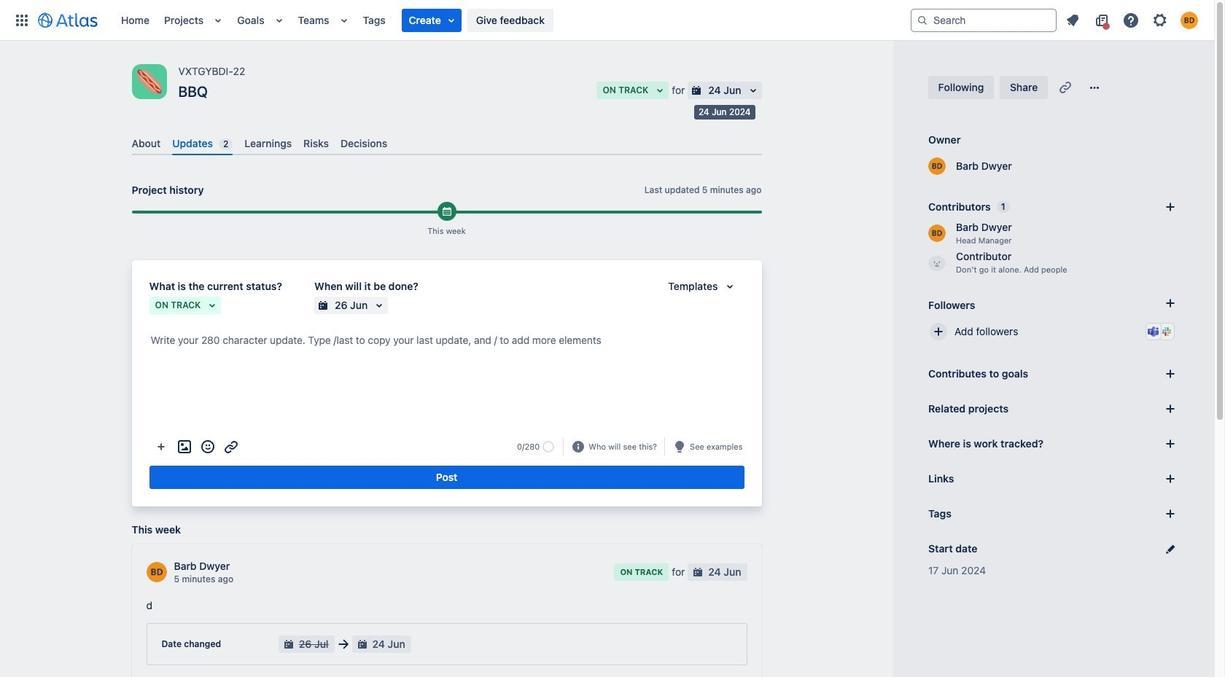 Task type: describe. For each thing, give the bounding box(es) containing it.
top element
[[9, 0, 911, 40]]

add a follower image
[[1162, 295, 1179, 312]]

add files, videos, or images image
[[175, 438, 193, 456]]

help image
[[1122, 11, 1140, 29]]

notifications image
[[1064, 11, 1081, 29]]

msteams logo showing  channels are connected to this project image
[[1148, 326, 1159, 338]]

insert emoji image
[[199, 438, 216, 456]]

Main content area, start typing to enter text. text field
[[149, 332, 744, 355]]



Task type: locate. For each thing, give the bounding box(es) containing it.
1 horizontal spatial list
[[1060, 8, 1205, 32]]

Search field
[[911, 8, 1057, 32]]

list item
[[402, 8, 461, 32]]

banner
[[0, 0, 1214, 41]]

add follower image
[[930, 323, 947, 341]]

slack logo showing nan channels are connected to this project image
[[1161, 326, 1173, 338]]

more actions image
[[152, 438, 170, 456]]

search image
[[917, 14, 928, 26]]

settings image
[[1151, 11, 1169, 29]]

list
[[114, 0, 911, 40], [1060, 8, 1205, 32]]

0 horizontal spatial list
[[114, 0, 911, 40]]

changed to image
[[334, 636, 352, 654]]

switch to... image
[[13, 11, 31, 29]]

account image
[[1181, 11, 1198, 29]]

tooltip
[[694, 105, 755, 120]]

list item inside top element
[[402, 8, 461, 32]]

insert link image
[[222, 438, 240, 456]]

tab list
[[126, 131, 768, 155]]

None search field
[[911, 8, 1057, 32]]

start date image
[[441, 206, 452, 217]]



Task type: vqa. For each thing, say whether or not it's contained in the screenshot.
LIST
yes



